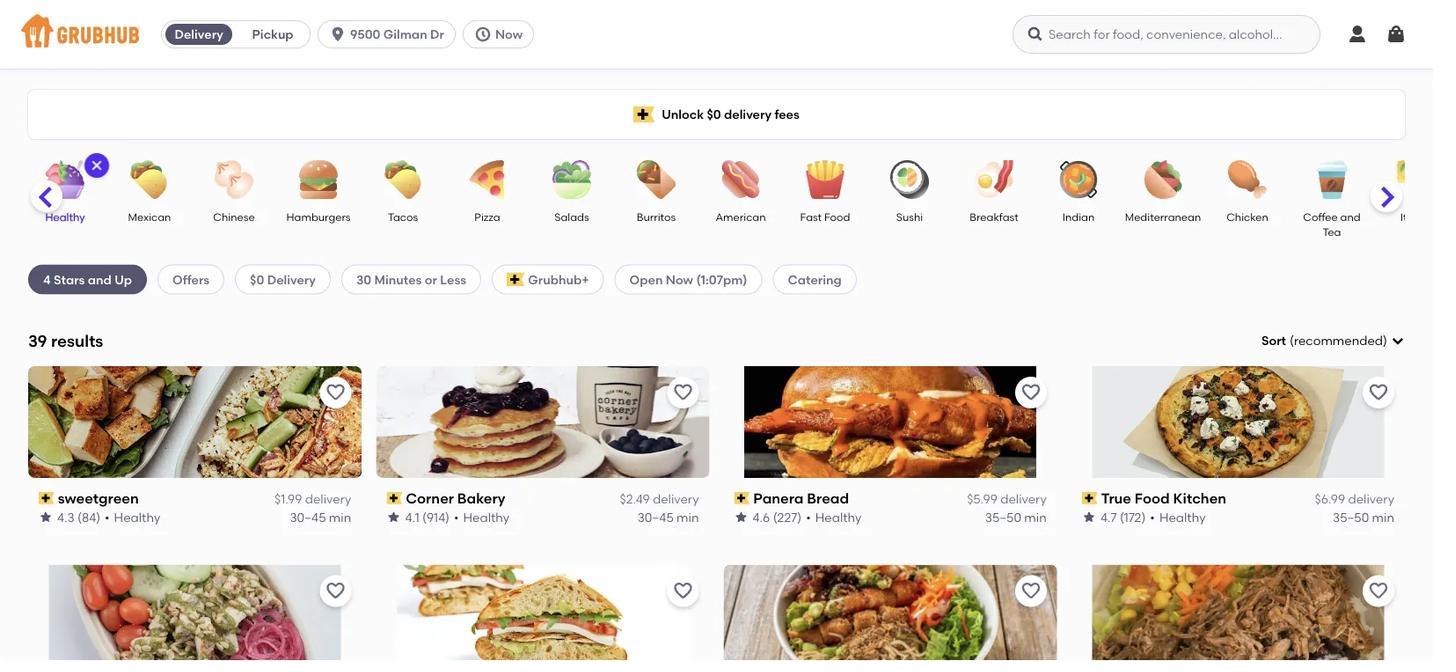 Task type: describe. For each thing, give the bounding box(es) containing it.
mexican
[[128, 210, 171, 223]]

star icon image for panera bread
[[735, 510, 749, 524]]

brazilian bowls logo image
[[1093, 565, 1385, 661]]

healthy down healthy image
[[45, 210, 85, 223]]

sort ( recommended )
[[1262, 333, 1388, 348]]

Search for food, convenience, alcohol... search field
[[1013, 15, 1321, 54]]

• for panera bread
[[806, 510, 811, 524]]

pickup
[[252, 27, 294, 42]]

9500
[[350, 27, 381, 42]]

• for corner bakery
[[454, 510, 459, 524]]

results
[[51, 331, 103, 350]]

4.1 (914)
[[405, 510, 450, 524]]

1 vertical spatial and
[[88, 272, 112, 287]]

pho sao bien logo image
[[724, 565, 1058, 661]]

gilman
[[384, 27, 427, 42]]

indian image
[[1048, 160, 1110, 199]]

fast food image
[[795, 160, 856, 199]]

save this restaurant button for sweetgreen logo
[[320, 377, 351, 408]]

healthy for corner bakery
[[463, 510, 510, 524]]

save this restaurant image for vitality bowls- san diego logo
[[325, 581, 346, 602]]

or
[[425, 272, 437, 287]]

food for true
[[1135, 490, 1170, 507]]

chinese image
[[203, 160, 265, 199]]

• healthy for panera bread
[[806, 510, 862, 524]]

open
[[630, 272, 663, 287]]

now inside now button
[[495, 27, 523, 42]]

subscription pass image for true food kitchen
[[1082, 492, 1098, 504]]

burritos
[[637, 210, 676, 223]]

$6.99
[[1315, 492, 1346, 507]]

min for panera
[[1025, 510, 1047, 524]]

american
[[716, 210, 766, 223]]

pizza
[[475, 210, 500, 223]]

hamburgers image
[[288, 160, 349, 199]]

save this restaurant image for 'true food kitchen logo'
[[1369, 382, 1390, 403]]

)
[[1384, 333, 1388, 348]]

pizza image
[[457, 160, 518, 199]]

none field containing sort
[[1262, 332, 1406, 350]]

30–45 for sweetgreen
[[290, 510, 326, 524]]

kitchen
[[1174, 490, 1227, 507]]

1 horizontal spatial now
[[666, 272, 694, 287]]

30 minutes or less
[[356, 272, 467, 287]]

corner bakery logo image
[[376, 366, 710, 478]]

up
[[115, 272, 132, 287]]

delivery button
[[162, 20, 236, 48]]

star icon image for sweetgreen
[[39, 510, 53, 524]]

• for sweetgreen
[[105, 510, 110, 524]]

recommended
[[1295, 333, 1384, 348]]

save this restaurant image for the panera bread logo
[[1021, 382, 1042, 403]]

bakery
[[457, 490, 505, 507]]

panera bread logo image
[[724, 366, 1058, 478]]

subscription pass image for sweetgreen
[[39, 492, 54, 504]]

sort
[[1262, 333, 1287, 348]]

fast
[[801, 210, 822, 223]]

1 vertical spatial delivery
[[267, 272, 316, 287]]

4.6
[[753, 510, 770, 524]]

panera
[[754, 490, 804, 507]]

chicken image
[[1217, 160, 1279, 199]]

sweetgreen
[[58, 490, 139, 507]]

(172)
[[1120, 510, 1146, 524]]

chinese
[[213, 210, 255, 223]]

4
[[43, 272, 51, 287]]

salads image
[[541, 160, 603, 199]]

now button
[[463, 20, 541, 48]]

mexican image
[[119, 160, 180, 199]]

mediterranean
[[1125, 210, 1202, 223]]

sushi
[[897, 210, 923, 223]]

1 min from the left
[[329, 510, 351, 524]]

true food kitchen
[[1101, 490, 1227, 507]]

catering
[[788, 272, 842, 287]]

dr
[[430, 27, 444, 42]]

• healthy for sweetgreen
[[105, 510, 160, 524]]

star icon image for true food kitchen
[[1082, 510, 1096, 524]]

burritos image
[[626, 160, 687, 199]]

healthy for true food kitchen
[[1160, 510, 1206, 524]]

1 horizontal spatial $0
[[707, 107, 721, 122]]

delivery left fees
[[724, 107, 772, 122]]

corner bakery
[[406, 490, 505, 507]]

4.7 (172)
[[1101, 510, 1146, 524]]

save this restaurant image for 'corner bakery logo' save this restaurant button
[[673, 382, 694, 403]]

4.7
[[1101, 510, 1117, 524]]

save this restaurant button for 'true food kitchen logo'
[[1363, 377, 1395, 408]]

4 stars and up
[[43, 272, 132, 287]]

and inside the coffee and tea
[[1341, 210, 1361, 223]]

(914)
[[422, 510, 450, 524]]

food for fast
[[825, 210, 851, 223]]

star icon image for corner bakery
[[387, 510, 401, 524]]

tacos
[[388, 210, 418, 223]]

main navigation navigation
[[0, 0, 1434, 69]]

$2.49 delivery
[[620, 492, 699, 507]]

vitality bowls- san diego logo image
[[49, 565, 341, 661]]

stars
[[54, 272, 85, 287]]

grubhub+
[[528, 272, 589, 287]]

35–50 min for true food kitchen
[[1333, 510, 1395, 524]]

(1:07pm)
[[697, 272, 748, 287]]



Task type: locate. For each thing, give the bounding box(es) containing it.
breakfast
[[970, 210, 1019, 223]]

30–45 down the $2.49 delivery
[[638, 510, 674, 524]]

fees
[[775, 107, 800, 122]]

1 horizontal spatial and
[[1341, 210, 1361, 223]]

coffee
[[1304, 210, 1338, 223]]

svg image inside 9500 gilman dr "button"
[[329, 26, 347, 43]]

0 vertical spatial save this restaurant image
[[673, 382, 694, 403]]

35–50 for panera bread
[[986, 510, 1022, 524]]

now
[[495, 27, 523, 42], [666, 272, 694, 287]]

(84)
[[77, 510, 100, 524]]

true
[[1101, 490, 1132, 507]]

1 horizontal spatial 35–50
[[1333, 510, 1370, 524]]

svg image inside now button
[[474, 26, 492, 43]]

$2.49
[[620, 492, 650, 507]]

• down corner bakery
[[454, 510, 459, 524]]

0 vertical spatial grubhub plus flag logo image
[[634, 106, 655, 123]]

3 • from the left
[[806, 510, 811, 524]]

min for corner
[[677, 510, 699, 524]]

2 30–45 min from the left
[[638, 510, 699, 524]]

0 vertical spatial now
[[495, 27, 523, 42]]

grubhub plus flag logo image left unlock
[[634, 106, 655, 123]]

min down the $2.49 delivery
[[677, 510, 699, 524]]

star icon image left 4.7
[[1082, 510, 1096, 524]]

30–45 for corner bakery
[[638, 510, 674, 524]]

1 subscription pass image from the left
[[39, 492, 54, 504]]

• healthy down bread
[[806, 510, 862, 524]]

delivery left pickup button
[[175, 27, 223, 42]]

and
[[1341, 210, 1361, 223], [88, 272, 112, 287]]

• healthy
[[105, 510, 160, 524], [454, 510, 510, 524], [806, 510, 862, 524], [1150, 510, 1206, 524]]

corner
[[406, 490, 454, 507]]

fast food
[[801, 210, 851, 223]]

35–50
[[986, 510, 1022, 524], [1333, 510, 1370, 524]]

4 subscription pass image from the left
[[1082, 492, 1098, 504]]

delivery down hamburgers
[[267, 272, 316, 287]]

1 star icon image from the left
[[39, 510, 53, 524]]

mediterranean image
[[1133, 160, 1194, 199]]

•
[[105, 510, 110, 524], [454, 510, 459, 524], [806, 510, 811, 524], [1150, 510, 1155, 524]]

1 horizontal spatial food
[[1135, 490, 1170, 507]]

4.3 (84)
[[57, 510, 100, 524]]

1 horizontal spatial 30–45
[[638, 510, 674, 524]]

star icon image left 4.3
[[39, 510, 53, 524]]

30–45 down $1.99 delivery
[[290, 510, 326, 524]]

9500 gilman dr button
[[318, 20, 463, 48]]

save this restaurant button for 'corner bakery logo'
[[668, 377, 699, 408]]

sushi image
[[879, 160, 941, 199]]

0 horizontal spatial and
[[88, 272, 112, 287]]

35–50 min
[[986, 510, 1047, 524], [1333, 510, 1395, 524]]

delivery right $5.99
[[1001, 492, 1047, 507]]

9500 gilman dr
[[350, 27, 444, 42]]

pickup button
[[236, 20, 310, 48]]

food
[[825, 210, 851, 223], [1135, 490, 1170, 507]]

1 35–50 from the left
[[986, 510, 1022, 524]]

delivery for panera bread
[[1001, 492, 1047, 507]]

grubhub plus flag logo image for unlock $0 delivery fees
[[634, 106, 655, 123]]

(227)
[[773, 510, 802, 524]]

1 vertical spatial $0
[[250, 272, 264, 287]]

food right fast
[[825, 210, 851, 223]]

• right (172)
[[1150, 510, 1155, 524]]

delivery for true food kitchen
[[1349, 492, 1395, 507]]

min down $1.99 delivery
[[329, 510, 351, 524]]

0 horizontal spatial 30–45
[[290, 510, 326, 524]]

3 min from the left
[[1025, 510, 1047, 524]]

save this restaurant image for sweetgreen logo
[[325, 382, 346, 403]]

indian
[[1063, 210, 1095, 223]]

offers
[[173, 272, 210, 287]]

$1.99 delivery
[[275, 492, 351, 507]]

0 vertical spatial and
[[1341, 210, 1361, 223]]

35–50 down $6.99 delivery
[[1333, 510, 1370, 524]]

true food kitchen logo image
[[1093, 366, 1385, 478]]

american image
[[710, 160, 772, 199]]

save this restaurant button
[[320, 377, 351, 408], [668, 377, 699, 408], [1015, 377, 1047, 408], [1363, 377, 1395, 408], [320, 575, 351, 607], [668, 575, 699, 607], [1015, 575, 1047, 607], [1363, 575, 1395, 607]]

min down $5.99 delivery
[[1025, 510, 1047, 524]]

min for true
[[1373, 510, 1395, 524]]

$6.99 delivery
[[1315, 492, 1395, 507]]

30–45 min for corner bakery
[[638, 510, 699, 524]]

svg image
[[1348, 24, 1369, 45], [474, 26, 492, 43], [1392, 334, 1406, 348]]

delivery right $1.99
[[305, 492, 351, 507]]

35–50 down $5.99 delivery
[[986, 510, 1022, 524]]

30–45 min down the $2.49 delivery
[[638, 510, 699, 524]]

lemonade restaurant logo image
[[397, 565, 689, 661]]

4.6 (227)
[[753, 510, 802, 524]]

1 • healthy from the left
[[105, 510, 160, 524]]

35–50 min down $5.99 delivery
[[986, 510, 1047, 524]]

and left up
[[88, 272, 112, 287]]

$5.99
[[967, 492, 998, 507]]

• healthy down true food kitchen
[[1150, 510, 1206, 524]]

unlock $0 delivery fees
[[662, 107, 800, 122]]

healthy for sweetgreen
[[114, 510, 160, 524]]

minutes
[[375, 272, 422, 287]]

• healthy for corner bakery
[[454, 510, 510, 524]]

delivery
[[724, 107, 772, 122], [305, 492, 351, 507], [653, 492, 699, 507], [1001, 492, 1047, 507], [1349, 492, 1395, 507]]

subscription pass image left panera
[[735, 492, 750, 504]]

delivery for sweetgreen
[[305, 492, 351, 507]]

subscription pass image
[[39, 492, 54, 504], [387, 492, 402, 504], [735, 492, 750, 504], [1082, 492, 1098, 504]]

save this restaurant image for the lemonade restaurant logo
[[673, 581, 694, 602]]

chicken
[[1227, 210, 1269, 223]]

coffee and tea image
[[1302, 160, 1363, 199]]

1 horizontal spatial 30–45 min
[[638, 510, 699, 524]]

delivery right $2.49
[[653, 492, 699, 507]]

healthy image
[[34, 160, 96, 199]]

• down 'panera bread'
[[806, 510, 811, 524]]

1 30–45 min from the left
[[290, 510, 351, 524]]

min down $6.99 delivery
[[1373, 510, 1395, 524]]

1 • from the left
[[105, 510, 110, 524]]

subscription pass image for corner bakery
[[387, 492, 402, 504]]

0 horizontal spatial delivery
[[175, 27, 223, 42]]

0 horizontal spatial 35–50 min
[[986, 510, 1047, 524]]

39
[[28, 331, 47, 350]]

save this restaurant button for pho sao bien logo
[[1015, 575, 1047, 607]]

4.1
[[405, 510, 419, 524]]

breakfast image
[[964, 160, 1025, 199]]

0 vertical spatial $0
[[707, 107, 721, 122]]

0 vertical spatial food
[[825, 210, 851, 223]]

tacos image
[[372, 160, 434, 199]]

svg image
[[1386, 24, 1407, 45], [329, 26, 347, 43], [1027, 26, 1045, 43], [90, 158, 104, 173]]

delivery inside button
[[175, 27, 223, 42]]

$1.99
[[275, 492, 302, 507]]

1 vertical spatial save this restaurant image
[[1369, 581, 1390, 602]]

panera bread
[[754, 490, 849, 507]]

2 35–50 min from the left
[[1333, 510, 1395, 524]]

less
[[440, 272, 467, 287]]

1 vertical spatial now
[[666, 272, 694, 287]]

save this restaurant button for the lemonade restaurant logo
[[668, 575, 699, 607]]

0 horizontal spatial $0
[[250, 272, 264, 287]]

italian
[[1401, 210, 1433, 223]]

star icon image left 4.1
[[387, 510, 401, 524]]

0 horizontal spatial 30–45 min
[[290, 510, 351, 524]]

3 • healthy from the left
[[806, 510, 862, 524]]

2 35–50 from the left
[[1333, 510, 1370, 524]]

$0
[[707, 107, 721, 122], [250, 272, 264, 287]]

tea
[[1323, 226, 1342, 238]]

3 star icon image from the left
[[735, 510, 749, 524]]

30–45 min for sweetgreen
[[290, 510, 351, 524]]

save this restaurant image
[[325, 382, 346, 403], [1021, 382, 1042, 403], [1369, 382, 1390, 403], [325, 581, 346, 602], [673, 581, 694, 602], [1021, 581, 1042, 602]]

save this restaurant image for save this restaurant button corresponding to brazilian bowls logo
[[1369, 581, 1390, 602]]

0 horizontal spatial food
[[825, 210, 851, 223]]

now right dr
[[495, 27, 523, 42]]

(
[[1290, 333, 1295, 348]]

delivery right $6.99
[[1349, 492, 1395, 507]]

subscription pass image left the sweetgreen
[[39, 492, 54, 504]]

food up (172)
[[1135, 490, 1170, 507]]

$0 right unlock
[[707, 107, 721, 122]]

save this restaurant button for vitality bowls- san diego logo
[[320, 575, 351, 607]]

and up tea
[[1341, 210, 1361, 223]]

30–45
[[290, 510, 326, 524], [638, 510, 674, 524]]

• healthy for true food kitchen
[[1150, 510, 1206, 524]]

salads
[[555, 210, 589, 223]]

1 horizontal spatial svg image
[[1348, 24, 1369, 45]]

1 horizontal spatial delivery
[[267, 272, 316, 287]]

30–45 min down $1.99 delivery
[[290, 510, 351, 524]]

• for true food kitchen
[[1150, 510, 1155, 524]]

bread
[[807, 490, 849, 507]]

subscription pass image left true
[[1082, 492, 1098, 504]]

2 • healthy from the left
[[454, 510, 510, 524]]

open now (1:07pm)
[[630, 272, 748, 287]]

2 min from the left
[[677, 510, 699, 524]]

save this restaurant button for brazilian bowls logo
[[1363, 575, 1395, 607]]

grubhub plus flag logo image left the grubhub+
[[507, 272, 525, 286]]

healthy for panera bread
[[816, 510, 862, 524]]

save this restaurant image for pho sao bien logo
[[1021, 581, 1042, 602]]

$0 delivery
[[250, 272, 316, 287]]

4 • from the left
[[1150, 510, 1155, 524]]

30
[[356, 272, 372, 287]]

star icon image left 4.6 at the bottom
[[735, 510, 749, 524]]

delivery
[[175, 27, 223, 42], [267, 272, 316, 287]]

unlock
[[662, 107, 704, 122]]

1 35–50 min from the left
[[986, 510, 1047, 524]]

1 horizontal spatial grubhub plus flag logo image
[[634, 106, 655, 123]]

• healthy down the sweetgreen
[[105, 510, 160, 524]]

1 30–45 from the left
[[290, 510, 326, 524]]

delivery for corner bakery
[[653, 492, 699, 507]]

1 vertical spatial grubhub plus flag logo image
[[507, 272, 525, 286]]

None field
[[1262, 332, 1406, 350]]

35–50 min for panera bread
[[986, 510, 1047, 524]]

• right (84)
[[105, 510, 110, 524]]

4.3
[[57, 510, 75, 524]]

4 • healthy from the left
[[1150, 510, 1206, 524]]

$0 right offers on the left top of the page
[[250, 272, 264, 287]]

39 results
[[28, 331, 103, 350]]

subscription pass image left corner
[[387, 492, 402, 504]]

1 horizontal spatial 35–50 min
[[1333, 510, 1395, 524]]

3 subscription pass image from the left
[[735, 492, 750, 504]]

0 horizontal spatial svg image
[[474, 26, 492, 43]]

coffee and tea
[[1304, 210, 1361, 238]]

1 horizontal spatial save this restaurant image
[[1369, 581, 1390, 602]]

0 horizontal spatial save this restaurant image
[[673, 382, 694, 403]]

4 star icon image from the left
[[1082, 510, 1096, 524]]

0 horizontal spatial 35–50
[[986, 510, 1022, 524]]

$5.99 delivery
[[967, 492, 1047, 507]]

grubhub plus flag logo image
[[634, 106, 655, 123], [507, 272, 525, 286]]

min
[[329, 510, 351, 524], [677, 510, 699, 524], [1025, 510, 1047, 524], [1373, 510, 1395, 524]]

2 30–45 from the left
[[638, 510, 674, 524]]

4 min from the left
[[1373, 510, 1395, 524]]

healthy
[[45, 210, 85, 223], [114, 510, 160, 524], [463, 510, 510, 524], [816, 510, 862, 524], [1160, 510, 1206, 524]]

healthy down bread
[[816, 510, 862, 524]]

2 subscription pass image from the left
[[387, 492, 402, 504]]

30–45 min
[[290, 510, 351, 524], [638, 510, 699, 524]]

35–50 min down $6.99 delivery
[[1333, 510, 1395, 524]]

hamburgers
[[286, 210, 351, 223]]

35–50 for true food kitchen
[[1333, 510, 1370, 524]]

healthy down "bakery"
[[463, 510, 510, 524]]

subscription pass image for panera bread
[[735, 492, 750, 504]]

save this restaurant image
[[673, 382, 694, 403], [1369, 581, 1390, 602]]

save this restaurant button for the panera bread logo
[[1015, 377, 1047, 408]]

star icon image
[[39, 510, 53, 524], [387, 510, 401, 524], [735, 510, 749, 524], [1082, 510, 1096, 524]]

2 horizontal spatial svg image
[[1392, 334, 1406, 348]]

0 horizontal spatial grubhub plus flag logo image
[[507, 272, 525, 286]]

sweetgreen logo image
[[28, 366, 362, 478]]

1 vertical spatial food
[[1135, 490, 1170, 507]]

0 horizontal spatial now
[[495, 27, 523, 42]]

2 • from the left
[[454, 510, 459, 524]]

0 vertical spatial delivery
[[175, 27, 223, 42]]

2 star icon image from the left
[[387, 510, 401, 524]]

• healthy down "bakery"
[[454, 510, 510, 524]]

healthy down the sweetgreen
[[114, 510, 160, 524]]

healthy down the kitchen
[[1160, 510, 1206, 524]]

now right open
[[666, 272, 694, 287]]

grubhub plus flag logo image for grubhub+
[[507, 272, 525, 286]]



Task type: vqa. For each thing, say whether or not it's contained in the screenshot.


